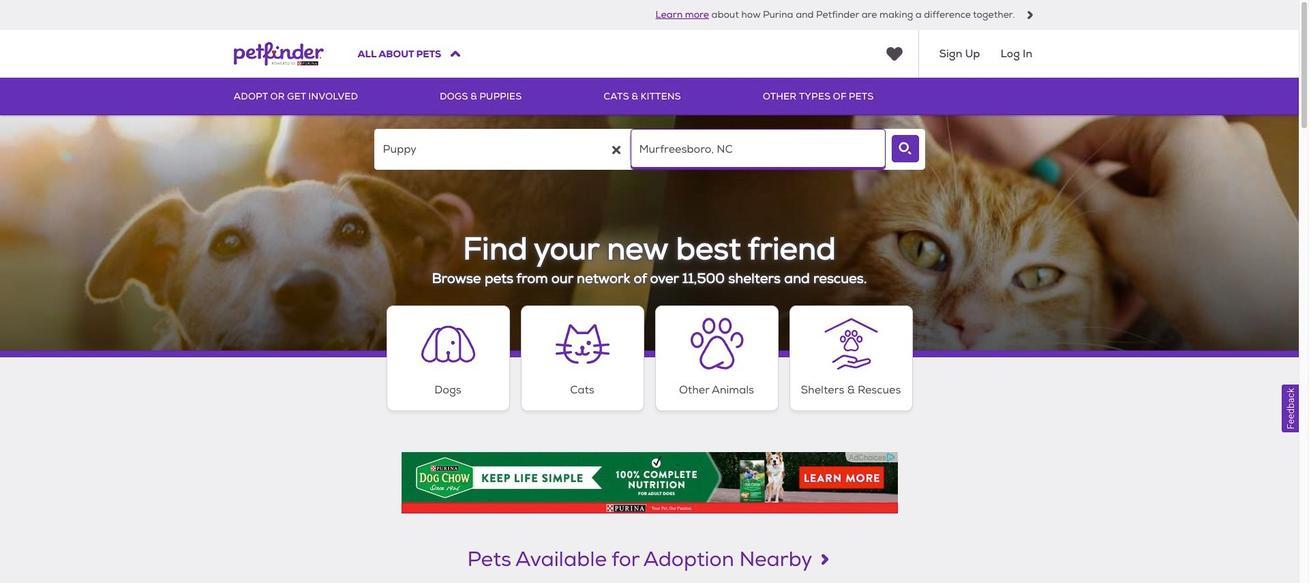 Task type: locate. For each thing, give the bounding box(es) containing it.
petfinder logo image
[[234, 30, 324, 78]]

9c2b2 image
[[1026, 11, 1034, 19]]

Search Terrier, Kitten, etc. text field
[[374, 129, 629, 170]]



Task type: describe. For each thing, give the bounding box(es) containing it.
Enter City, State, or ZIP text field
[[630, 129, 885, 170]]

advertisement element
[[401, 452, 898, 513]]

primary element
[[234, 78, 1065, 115]]



